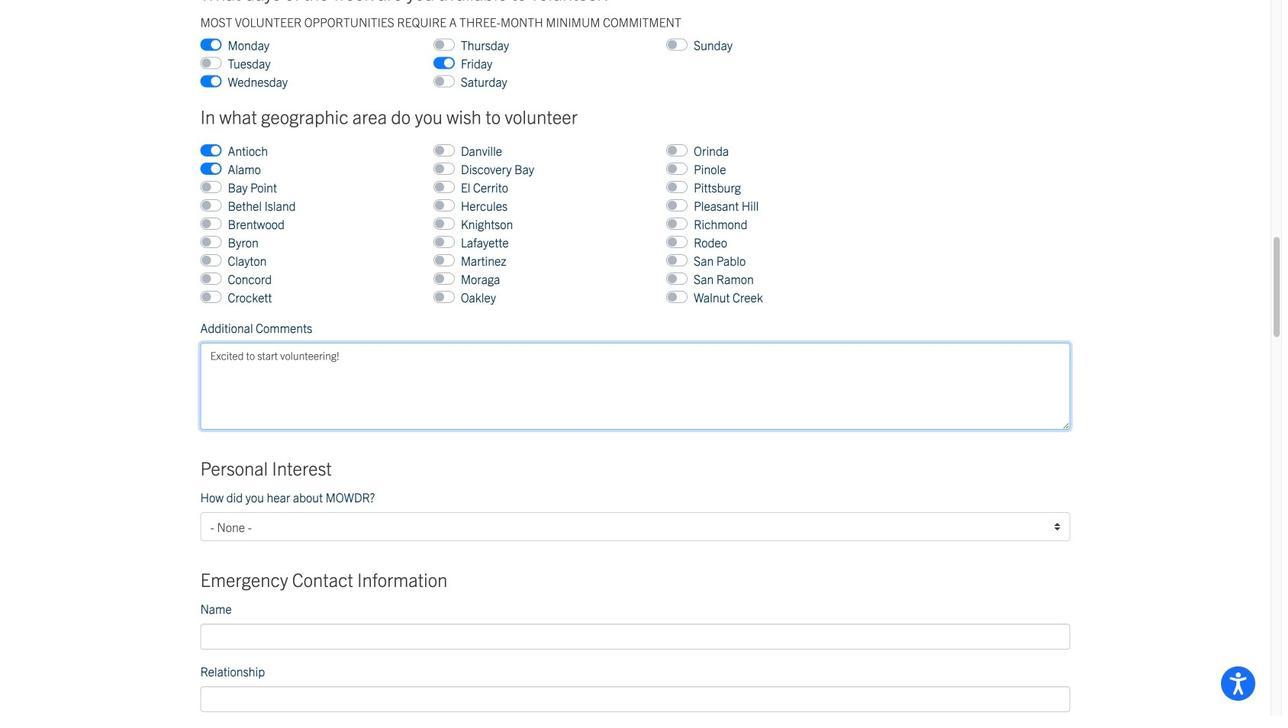 Task type: vqa. For each thing, say whether or not it's contained in the screenshot.
Open accessiBe: accessibility options, statement and help IMAGE
yes



Task type: locate. For each thing, give the bounding box(es) containing it.
open accessibe: accessibility options, statement and help image
[[1230, 673, 1247, 695]]

None text field
[[200, 343, 1071, 430], [200, 624, 1071, 650], [200, 686, 1071, 712], [200, 343, 1071, 430], [200, 624, 1071, 650], [200, 686, 1071, 712]]



